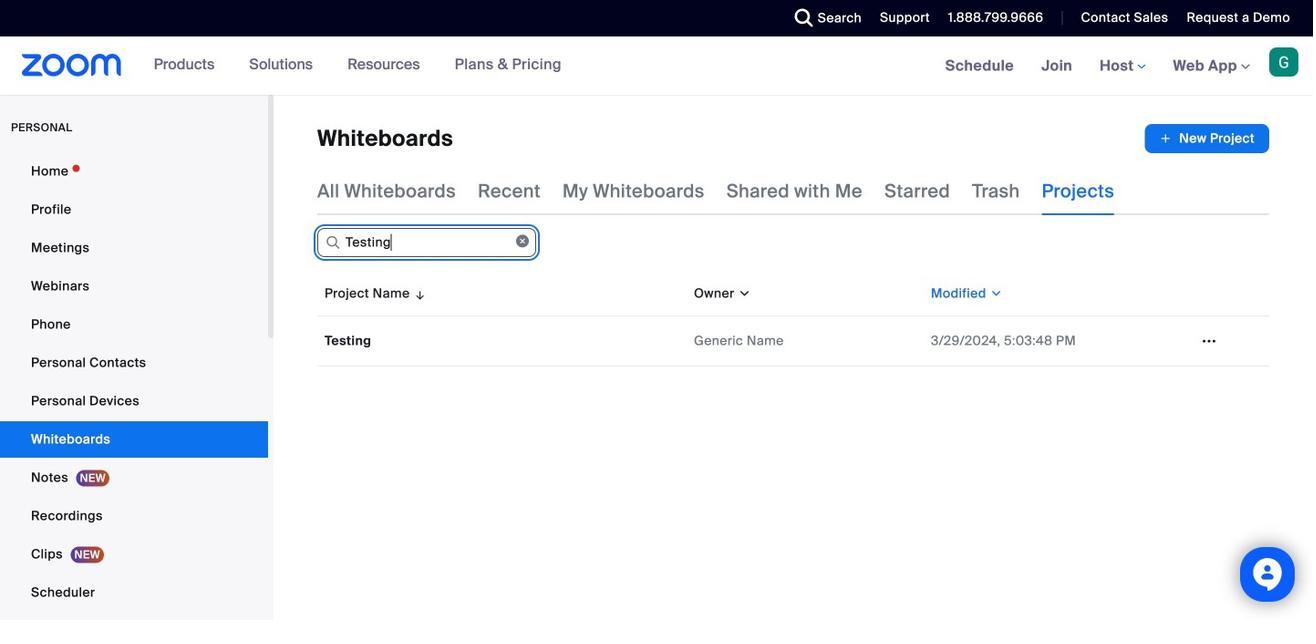 Task type: locate. For each thing, give the bounding box(es) containing it.
application
[[317, 272, 1270, 367]]

banner
[[0, 36, 1314, 96]]

down image
[[735, 285, 752, 303]]

product information navigation
[[140, 36, 576, 95]]

tabs of all whiteboard page tab list
[[317, 168, 1115, 215]]

arrow down image
[[410, 283, 427, 305]]

edit project image
[[1195, 333, 1224, 349]]

Search text field
[[317, 228, 536, 257]]



Task type: describe. For each thing, give the bounding box(es) containing it.
zoom logo image
[[22, 54, 122, 77]]

profile picture image
[[1270, 47, 1299, 77]]

personal menu menu
[[0, 153, 268, 620]]

add image
[[1160, 130, 1173, 148]]

meetings navigation
[[932, 36, 1314, 96]]



Task type: vqa. For each thing, say whether or not it's contained in the screenshot.
"Sign" in "Sign Up Free" button
no



